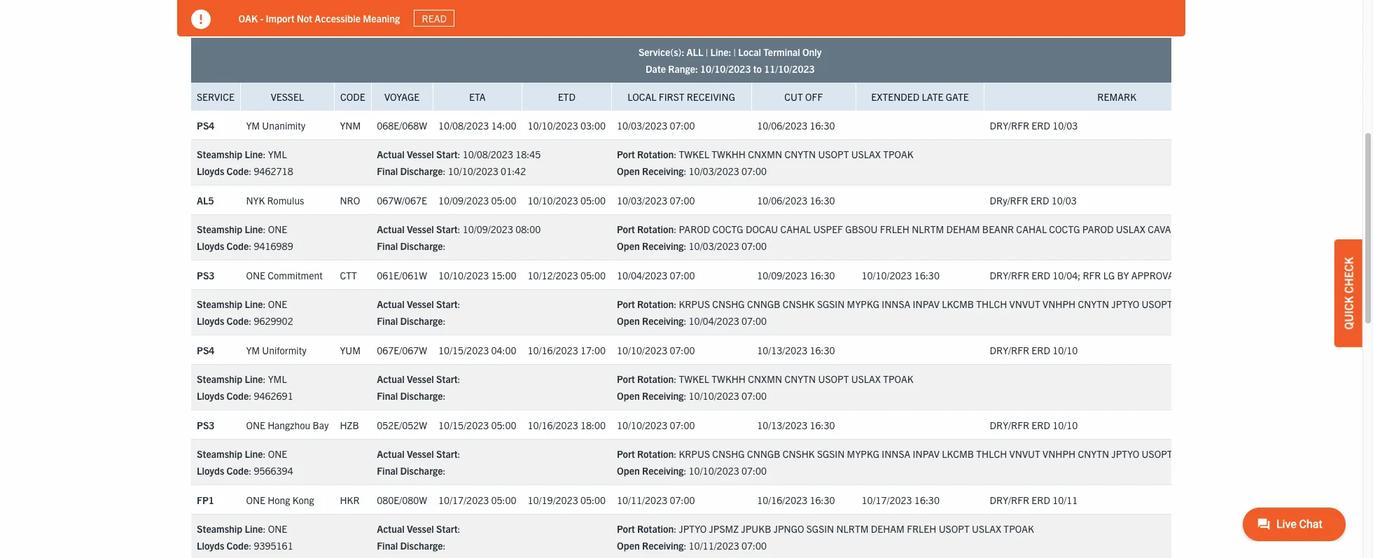 Task type: vqa. For each thing, say whether or not it's contained in the screenshot.


Task type: locate. For each thing, give the bounding box(es) containing it.
vnhph for port rotation : krpus cnshg cnngb cnshk sgsin mypkg innsa inpav lkcmb thlch vnvut vnhph cnytn jptyo usopt uslax tpoak open receiving : 10/10/2023 07:00
[[1043, 448, 1076, 460]]

6 open from the top
[[617, 539, 640, 552]]

10/15/2023 for 10/15/2023 05:00
[[439, 419, 489, 431]]

10/10/2023 07:00 right 17:00
[[617, 344, 695, 356]]

0 vertical spatial 10/16/2023
[[528, 344, 578, 356]]

1 horizontal spatial deham
[[947, 223, 980, 235]]

line for 9462718
[[245, 148, 263, 160]]

rfr
[[1083, 269, 1102, 281]]

start inside actual vessel start : 10/08/2023 18:45 final discharge : 10/10/2023 01:42
[[436, 148, 458, 160]]

usopt inside port rotation : twkel twkhh cnxmn cnytn usopt uslax tpoak open receiving : 10/03/2023 07:00
[[818, 148, 849, 160]]

port inside port rotation : twkel twkhh cnxmn cnytn usopt uslax tpoak open receiving : 10/03/2023 07:00
[[617, 148, 635, 160]]

port
[[617, 148, 635, 160], [617, 223, 635, 235], [617, 298, 635, 310], [617, 373, 635, 385], [617, 448, 635, 460], [617, 523, 635, 535]]

0 horizontal spatial 10/17/2023
[[439, 494, 489, 506]]

coctg
[[713, 223, 744, 235], [1050, 223, 1081, 235]]

final up 061e/061w
[[377, 240, 398, 252]]

16:30 up port rotation : krpus cnshg cnngb cnshk sgsin mypkg innsa inpav lkcmb thlch vnvut vnhph cnytn jptyo usopt uslax tpoak open receiving : 10/04/2023 07:00
[[915, 269, 940, 281]]

mypkg inside port rotation : krpus cnshg cnngb cnshk sgsin mypkg innsa inpav lkcmb thlch vnvut vnhph cnytn jptyo usopt uslax tpoak open receiving : 10/10/2023 07:00
[[847, 448, 880, 460]]

0 vertical spatial dry/rfr erd 10/10
[[990, 344, 1078, 356]]

innsa down "10/10/2023 16:30"
[[882, 298, 911, 310]]

10/10/2023 16:30
[[862, 269, 940, 281]]

1 horizontal spatial local
[[738, 46, 762, 58]]

10/11
[[1053, 494, 1078, 506]]

9462691
[[254, 390, 293, 402]]

dry/rfr for 10/16/2023 18:00
[[990, 419, 1030, 431]]

code inside the "steamship line : yml lloyds code : 9462691"
[[227, 390, 249, 402]]

steamship inside steamship line : one lloyds code : 9566394
[[197, 448, 243, 460]]

10/16/2023 left 17:00
[[528, 344, 578, 356]]

yml inside the "steamship line : yml lloyds code : 9462691"
[[268, 373, 287, 385]]

start down 10/08/2023 14:00
[[436, 148, 458, 160]]

0 horizontal spatial nlrtm
[[837, 523, 869, 535]]

1 vertical spatial ym
[[246, 344, 260, 356]]

service(s):
[[639, 46, 685, 58]]

service
[[197, 90, 235, 103]]

|
[[706, 46, 708, 58], [734, 46, 736, 58]]

twkel
[[679, 148, 710, 160], [679, 373, 710, 385]]

service(s): all | line: | local terminal only date range: 10/10/2023 to 11/10/2023
[[639, 46, 822, 75]]

2 10/06/2023 from the top
[[757, 194, 808, 206]]

2 dry/rfr from the top
[[990, 269, 1030, 281]]

cnshg for 10/10/2023
[[713, 448, 745, 460]]

0 vertical spatial vnvut
[[1010, 298, 1041, 310]]

3 actual from the top
[[377, 298, 405, 310]]

1 vertical spatial 10/03/2023 07:00
[[617, 194, 695, 206]]

lg
[[1104, 269, 1115, 281]]

actual vessel start : final discharge : down 080e/080w
[[377, 523, 461, 552]]

actual vessel start : final discharge : for : 9566394
[[377, 448, 461, 477]]

dry/rfr erd 10/03
[[990, 119, 1078, 131]]

1 yml from the top
[[268, 148, 287, 160]]

receiving inside port rotation : krpus cnshg cnngb cnshk sgsin mypkg innsa inpav lkcmb thlch vnvut vnhph cnytn jptyo usopt uslax tpoak open receiving : 10/10/2023 07:00
[[642, 465, 684, 477]]

2 line from the top
[[245, 223, 263, 235]]

vessel down 067e/067w
[[407, 373, 434, 385]]

line up 9462718
[[245, 148, 263, 160]]

2 vnvut from the top
[[1010, 448, 1041, 460]]

steamship inside steamship line : one lloyds code : 9395161
[[197, 523, 243, 535]]

1 vertical spatial cnshg
[[713, 448, 745, 460]]

lloyds up al5
[[197, 165, 224, 177]]

1 actual vessel start : final discharge : from the top
[[377, 298, 461, 327]]

6 final from the top
[[377, 539, 398, 552]]

line up '9416989'
[[245, 223, 263, 235]]

2 vertical spatial 10/09/2023
[[757, 269, 808, 281]]

10/13/2023 up port rotation : twkel twkhh cnxmn cnytn usopt uslax tpoak open receiving : 10/10/2023 07:00
[[757, 344, 808, 356]]

actual for steamship line : one lloyds code : 9416989
[[377, 223, 405, 235]]

1 horizontal spatial coctg
[[1050, 223, 1081, 235]]

0 vertical spatial jptyo
[[1112, 298, 1140, 310]]

ym left unanimity
[[246, 119, 260, 131]]

1 vnhph from the top
[[1043, 298, 1076, 310]]

0 vertical spatial ps4
[[197, 119, 215, 131]]

2 dry/rfr erd 10/10 from the top
[[990, 419, 1078, 431]]

line inside the "steamship line : yml lloyds code : 9462691"
[[245, 373, 263, 385]]

3 discharge from the top
[[400, 315, 443, 327]]

0 vertical spatial cnxmn
[[748, 148, 783, 160]]

twkhh
[[712, 148, 746, 160], [712, 373, 746, 385]]

steamship inside the "steamship line : yml lloyds code : 9462691"
[[197, 373, 243, 385]]

10/03 for dry/rfr erd 10/03
[[1053, 119, 1078, 131]]

2 vertical spatial jptyo
[[679, 523, 707, 535]]

2 cnshk from the top
[[783, 448, 815, 460]]

1 10/03/2023 07:00 from the top
[[617, 119, 695, 131]]

deham left beanr
[[947, 223, 980, 235]]

04:00
[[491, 344, 517, 356]]

code left 9462691
[[227, 390, 249, 402]]

dry/rfr for 10/16/2023 17:00
[[990, 344, 1030, 356]]

4 rotation from the top
[[638, 373, 674, 385]]

jptyo inside port rotation : jptyo jpsmz jpukb jpngo sgsin nlrtm deham frleh usopt uslax tpoak open receiving : 10/11/2023 07:00
[[679, 523, 707, 535]]

1 vertical spatial thlch
[[977, 448, 1008, 460]]

one
[[268, 223, 287, 235], [246, 269, 266, 281], [268, 298, 287, 310], [246, 419, 266, 431], [268, 448, 287, 460], [246, 494, 266, 506], [268, 523, 287, 535]]

3 final from the top
[[377, 315, 398, 327]]

1 krpus from the top
[[679, 298, 710, 310]]

rotation for port rotation : parod coctg docau cahal uspef gbsou frleh nlrtm deham beanr cahal coctg parod uslax cavan usopt tpoak open receiving : 10/03/2023 07:00
[[638, 223, 674, 235]]

1 mypkg from the top
[[847, 298, 880, 310]]

10/03/2023 07:00 for 10/10/2023 03:00
[[617, 119, 695, 131]]

10/03
[[1053, 119, 1078, 131], [1052, 194, 1077, 206]]

0 vertical spatial cnngb
[[747, 298, 781, 310]]

0 vertical spatial krpus
[[679, 298, 710, 310]]

1 innsa from the top
[[882, 298, 911, 310]]

line up 9566394
[[245, 448, 263, 460]]

1 vertical spatial mypkg
[[847, 448, 880, 460]]

17:00
[[581, 344, 606, 356]]

1 vertical spatial vnvut
[[1010, 448, 1041, 460]]

1 vertical spatial vnhph
[[1043, 448, 1076, 460]]

oak
[[335, 3, 370, 31], [239, 12, 258, 24]]

10/10/2023 07:00 right 18:00
[[617, 419, 695, 431]]

open inside port rotation : krpus cnshg cnngb cnshk sgsin mypkg innsa inpav lkcmb thlch vnvut vnhph cnytn jptyo usopt uslax tpoak open receiving : 10/10/2023 07:00
[[617, 465, 640, 477]]

innsa up '10/17/2023 16:30'
[[882, 448, 911, 460]]

cnshg
[[713, 298, 745, 310], [713, 448, 745, 460]]

cnxmn inside port rotation : twkel twkhh cnxmn cnytn usopt uslax tpoak open receiving : 10/10/2023 07:00
[[748, 373, 783, 385]]

port inside port rotation : krpus cnshg cnngb cnshk sgsin mypkg innsa inpav lkcmb thlch vnvut vnhph cnytn jptyo usopt uslax tpoak open receiving : 10/04/2023 07:00
[[617, 298, 635, 310]]

actual down 080e/080w
[[377, 523, 405, 535]]

0 vertical spatial thlch
[[977, 298, 1008, 310]]

10/16/2023
[[528, 344, 578, 356], [528, 419, 578, 431], [757, 494, 808, 506]]

1 vertical spatial inpav
[[913, 448, 940, 460]]

port inside port rotation : parod coctg docau cahal uspef gbsou frleh nlrtm deham beanr cahal coctg parod uslax cavan usopt tpoak open receiving : 10/03/2023 07:00
[[617, 223, 635, 235]]

cnytn
[[785, 148, 816, 160], [1078, 298, 1110, 310], [785, 373, 816, 385], [1078, 448, 1110, 460]]

4 actual vessel start : final discharge : from the top
[[377, 523, 461, 552]]

1 vertical spatial local
[[628, 90, 657, 103]]

16:30 for 10/19/2023 05:00
[[810, 494, 835, 506]]

lloyds down fp1
[[197, 539, 224, 552]]

vessel down 067w/067e
[[407, 223, 434, 235]]

actual for steamship line : one lloyds code : 9566394
[[377, 448, 405, 460]]

krpus up the 10/11/2023 07:00
[[679, 448, 710, 460]]

one inside steamship line : one lloyds code : 9629902
[[268, 298, 287, 310]]

9566394
[[254, 465, 293, 477]]

0 vertical spatial 10/03/2023 07:00
[[617, 119, 695, 131]]

frleh
[[880, 223, 910, 235], [907, 523, 937, 535]]

code left 9566394
[[227, 465, 249, 477]]

actual inside actual vessel start : 10/09/2023 08:00 final discharge :
[[377, 223, 405, 235]]

5 discharge from the top
[[400, 465, 443, 477]]

2 10/13/2023 16:30 from the top
[[757, 419, 835, 431]]

05:00
[[491, 194, 517, 206], [581, 194, 606, 206], [581, 269, 606, 281], [491, 419, 517, 431], [491, 494, 517, 506], [581, 494, 606, 506]]

dry/rfr erd 10/10 for 10/16/2023 18:00
[[990, 419, 1078, 431]]

1 thlch from the top
[[977, 298, 1008, 310]]

0 vertical spatial local
[[738, 46, 762, 58]]

code inside steamship line : one lloyds code : 9416989
[[227, 240, 249, 252]]

0 vertical spatial twkhh
[[712, 148, 746, 160]]

0 vertical spatial innsa
[[882, 298, 911, 310]]

1 cnxmn from the top
[[748, 148, 783, 160]]

10/13/2023 16:30 for 18:00
[[757, 419, 835, 431]]

lloyds inside steamship line : one lloyds code : 9395161
[[197, 539, 224, 552]]

0 vertical spatial 10/11/2023
[[617, 494, 668, 506]]

0 vertical spatial 10/06/2023
[[757, 119, 808, 131]]

1 vertical spatial ps4
[[197, 344, 215, 356]]

0 horizontal spatial coctg
[[713, 223, 744, 235]]

uslax inside port rotation : krpus cnshg cnngb cnshk sgsin mypkg innsa inpav lkcmb thlch vnvut vnhph cnytn jptyo usopt uslax tpoak open receiving : 10/10/2023 07:00
[[1175, 448, 1205, 460]]

ym left uniformity
[[246, 344, 260, 356]]

1 final from the top
[[377, 165, 398, 177]]

1 vertical spatial jptyo
[[1112, 448, 1140, 460]]

discharge down 080e/080w
[[400, 539, 443, 552]]

1 vnvut from the top
[[1010, 298, 1041, 310]]

2 10/06/2023 16:30 from the top
[[757, 194, 835, 206]]

sgsin inside port rotation : krpus cnshg cnngb cnshk sgsin mypkg innsa inpav lkcmb thlch vnvut vnhph cnytn jptyo usopt uslax tpoak open receiving : 10/04/2023 07:00
[[817, 298, 845, 310]]

-
[[261, 12, 264, 24]]

sgsin for : 10/10/2023 07:00
[[817, 448, 845, 460]]

line inside steamship line : one lloyds code : 9395161
[[245, 523, 263, 535]]

jptyo inside port rotation : krpus cnshg cnngb cnshk sgsin mypkg innsa inpav lkcmb thlch vnvut vnhph cnytn jptyo usopt uslax tpoak open receiving : 10/10/2023 07:00
[[1112, 448, 1140, 460]]

5 port from the top
[[617, 448, 635, 460]]

10/19/2023 05:00
[[528, 494, 606, 506]]

lkcmb inside port rotation : krpus cnshg cnngb cnshk sgsin mypkg innsa inpav lkcmb thlch vnvut vnhph cnytn jptyo usopt uslax tpoak open receiving : 10/10/2023 07:00
[[942, 448, 974, 460]]

vnhph inside port rotation : krpus cnshg cnngb cnshk sgsin mypkg innsa inpav lkcmb thlch vnvut vnhph cnytn jptyo usopt uslax tpoak open receiving : 10/04/2023 07:00
[[1043, 298, 1076, 310]]

ps3 up steamship line : one lloyds code : 9629902
[[197, 269, 215, 281]]

hangzhou
[[268, 419, 311, 431]]

one up '9416989'
[[268, 223, 287, 235]]

discharge for steamship line : one lloyds code : 9629902
[[400, 315, 443, 327]]

061e/061w
[[377, 269, 427, 281]]

cnngb down "10/09/2023 16:30"
[[747, 298, 781, 310]]

0 vertical spatial 10/13/2023
[[757, 344, 808, 356]]

1 horizontal spatial |
[[734, 46, 736, 58]]

1 horizontal spatial 10/04/2023
[[689, 315, 740, 327]]

innsa inside port rotation : krpus cnshg cnngb cnshk sgsin mypkg innsa inpav lkcmb thlch vnvut vnhph cnytn jptyo usopt uslax tpoak open receiving : 10/04/2023 07:00
[[882, 298, 911, 310]]

actual down 052e/052w
[[377, 448, 405, 460]]

3 steamship from the top
[[197, 298, 243, 310]]

line inside steamship line : one lloyds code : 9629902
[[245, 298, 263, 310]]

code left '9395161'
[[227, 539, 249, 552]]

final down 080e/080w
[[377, 539, 398, 552]]

start down 10/17/2023 05:00
[[436, 523, 458, 535]]

1 vertical spatial 10/13/2023
[[757, 419, 808, 431]]

1 cnshg from the top
[[713, 298, 745, 310]]

1 start from the top
[[436, 148, 458, 160]]

twkhh for 10/03/2023
[[712, 148, 746, 160]]

lloyds up fp1
[[197, 465, 224, 477]]

6 port from the top
[[617, 523, 635, 535]]

vnvut inside port rotation : krpus cnshg cnngb cnshk sgsin mypkg innsa inpav lkcmb thlch vnvut vnhph cnytn jptyo usopt uslax tpoak open receiving : 10/10/2023 07:00
[[1010, 448, 1041, 460]]

local
[[738, 46, 762, 58], [628, 90, 657, 103]]

1 10/17/2023 from the left
[[439, 494, 489, 506]]

parod up 10/04/2023 07:00
[[679, 223, 711, 235]]

1 vertical spatial frleh
[[907, 523, 937, 535]]

05:00 for 10/09/2023 05:00
[[491, 194, 517, 206]]

sgsin right jpngo
[[807, 523, 834, 535]]

2 | from the left
[[734, 46, 736, 58]]

3 port from the top
[[617, 298, 635, 310]]

10/10/2023 inside port rotation : twkel twkhh cnxmn cnytn usopt uslax tpoak open receiving : 10/10/2023 07:00
[[689, 390, 740, 402]]

4 port from the top
[[617, 373, 635, 385]]

5 line from the top
[[245, 448, 263, 460]]

1 vertical spatial 10/10/2023 07:00
[[617, 419, 695, 431]]

nlrtm down '10/17/2023 16:30'
[[837, 523, 869, 535]]

1 vertical spatial 10/04/2023
[[689, 315, 740, 327]]

discharge up 061e/061w
[[400, 240, 443, 252]]

1 vertical spatial sgsin
[[817, 448, 845, 460]]

4 final from the top
[[377, 390, 398, 402]]

10/13/2023 16:30 up port rotation : twkel twkhh cnxmn cnytn usopt uslax tpoak open receiving : 10/10/2023 07:00
[[757, 344, 835, 356]]

1 vertical spatial cnngb
[[747, 448, 781, 460]]

steamship line : one lloyds code : 9416989
[[197, 223, 293, 252]]

port inside port rotation : jptyo jpsmz jpukb jpngo sgsin nlrtm deham frleh usopt uslax tpoak open receiving : 10/11/2023 07:00
[[617, 523, 635, 535]]

uslax
[[852, 148, 881, 160], [1116, 223, 1146, 235], [1175, 298, 1205, 310], [852, 373, 881, 385], [1175, 448, 1205, 460], [972, 523, 1002, 535]]

usopt inside port rotation : krpus cnshg cnngb cnshk sgsin mypkg innsa inpav lkcmb thlch vnvut vnhph cnytn jptyo usopt uslax tpoak open receiving : 10/10/2023 07:00
[[1142, 448, 1173, 460]]

2 lloyds from the top
[[197, 240, 224, 252]]

10/06/2023 16:30 down cut
[[757, 119, 835, 131]]

check
[[1342, 257, 1356, 293]]

1 vertical spatial 10/16/2023
[[528, 419, 578, 431]]

1 horizontal spatial nlrtm
[[912, 223, 944, 235]]

1 horizontal spatial cahal
[[1017, 223, 1047, 235]]

0 vertical spatial vnhph
[[1043, 298, 1076, 310]]

thlch for : 10/04/2023 07:00
[[977, 298, 1008, 310]]

coctg down dry/rfr erd 10/03
[[1050, 223, 1081, 235]]

0 horizontal spatial cahal
[[781, 223, 811, 235]]

sgsin inside port rotation : jptyo jpsmz jpukb jpngo sgsin nlrtm deham frleh usopt uslax tpoak open receiving : 10/11/2023 07:00
[[807, 523, 834, 535]]

lloyds for steamship line : yml lloyds code : 9462691
[[197, 390, 224, 402]]

vessel down 052e/052w
[[407, 448, 434, 460]]

10/10 for 10/16/2023 18:00
[[1053, 419, 1078, 431]]

10/17/2023
[[439, 494, 489, 506], [862, 494, 913, 506]]

16:30 up uspef
[[810, 194, 835, 206]]

final up 067w/067e
[[377, 165, 398, 177]]

mypkg down "10/10/2023 16:30"
[[847, 298, 880, 310]]

1 twkhh from the top
[[712, 148, 746, 160]]

10/08/2023 14:00
[[439, 119, 517, 131]]

10/19/2023
[[528, 494, 578, 506]]

dry/rfr
[[990, 194, 1029, 206]]

final for steamship line : one lloyds code : 9395161
[[377, 539, 398, 552]]

port for port rotation : krpus cnshg cnngb cnshk sgsin mypkg innsa inpav lkcmb thlch vnvut vnhph cnytn jptyo usopt uslax tpoak open receiving : 10/10/2023 07:00
[[617, 448, 635, 460]]

lloyds for steamship line : one lloyds code : 9395161
[[197, 539, 224, 552]]

cahal left uspef
[[781, 223, 811, 235]]

cahal down dry/rfr erd 10/03
[[1017, 223, 1047, 235]]

steamship inside steamship line : yml lloyds code : 9462718
[[197, 148, 243, 160]]

steamship line : yml lloyds code : 9462691
[[197, 373, 293, 402]]

nlrtm inside port rotation : parod coctg docau cahal uspef gbsou frleh nlrtm deham beanr cahal coctg parod uslax cavan usopt tpoak open receiving : 10/03/2023 07:00
[[912, 223, 944, 235]]

inpav down "10/10/2023 16:30"
[[913, 298, 940, 310]]

5 steamship from the top
[[197, 448, 243, 460]]

line up 9629902
[[245, 298, 263, 310]]

5 lloyds from the top
[[197, 465, 224, 477]]

10/10/2023 inside actual vessel start : 10/08/2023 18:45 final discharge : 10/10/2023 01:42
[[448, 165, 499, 177]]

2 actual from the top
[[377, 223, 405, 235]]

yml up 9462718
[[268, 148, 287, 160]]

fp1
[[197, 494, 214, 506]]

yml up 9462691
[[268, 373, 287, 385]]

10/10/2023 07:00
[[617, 344, 695, 356], [617, 419, 695, 431]]

one left the hong
[[246, 494, 266, 506]]

2 10/10 from the top
[[1053, 419, 1078, 431]]

rotation inside port rotation : jptyo jpsmz jpukb jpngo sgsin nlrtm deham frleh usopt uslax tpoak open receiving : 10/11/2023 07:00
[[638, 523, 674, 535]]

yml
[[268, 148, 287, 160], [268, 373, 287, 385]]

vessel for steamship line : one lloyds code : 9416989
[[407, 223, 434, 235]]

line inside steamship line : one lloyds code : 9416989
[[245, 223, 263, 235]]

final
[[377, 165, 398, 177], [377, 240, 398, 252], [377, 315, 398, 327], [377, 390, 398, 402], [377, 465, 398, 477], [377, 539, 398, 552]]

1 vertical spatial 10/08/2023
[[463, 148, 513, 160]]

rotation inside port rotation : krpus cnshg cnngb cnshk sgsin mypkg innsa inpav lkcmb thlch vnvut vnhph cnytn jptyo usopt uslax tpoak open receiving : 10/04/2023 07:00
[[638, 298, 674, 310]]

2 twkel from the top
[[679, 373, 710, 385]]

rotation for port rotation : twkel twkhh cnxmn cnytn usopt uslax tpoak open receiving : 10/10/2023 07:00
[[638, 373, 674, 385]]

discharge for steamship line : one lloyds code : 9395161
[[400, 539, 443, 552]]

ps4 for ym uniformity
[[197, 344, 215, 356]]

vessel for steamship line : one lloyds code : 9629902
[[407, 298, 434, 310]]

10/13/2023 16:30 for 17:00
[[757, 344, 835, 356]]

code for steamship line : one lloyds code : 9395161
[[227, 539, 249, 552]]

actual inside actual vessel start : 10/08/2023 18:45 final discharge : 10/10/2023 01:42
[[377, 148, 405, 160]]

receiving inside port rotation : jptyo jpsmz jpukb jpngo sgsin nlrtm deham frleh usopt uslax tpoak open receiving : 10/11/2023 07:00
[[642, 539, 684, 552]]

discharge up 067w/067e
[[400, 165, 443, 177]]

lloyds left 9462691
[[197, 390, 224, 402]]

2 yml from the top
[[268, 373, 287, 385]]

1 vertical spatial lkcmb
[[942, 448, 974, 460]]

to
[[754, 62, 762, 75]]

line up 9462691
[[245, 373, 263, 385]]

1 vertical spatial 10/06/2023
[[757, 194, 808, 206]]

3 rotation from the top
[[638, 298, 674, 310]]

sgsin for : 10/11/2023 07:00
[[807, 523, 834, 535]]

5 open from the top
[[617, 465, 640, 477]]

0 vertical spatial 10/03
[[1053, 119, 1078, 131]]

usopt inside port rotation : twkel twkhh cnxmn cnytn usopt uslax tpoak open receiving : 10/10/2023 07:00
[[818, 373, 849, 385]]

inpav for : 10/04/2023 07:00
[[913, 298, 940, 310]]

mypkg up '10/17/2023 16:30'
[[847, 448, 880, 460]]

2 coctg from the left
[[1050, 223, 1081, 235]]

dry/rfr for 10/19/2023 05:00
[[990, 494, 1030, 506]]

port inside port rotation : twkel twkhh cnxmn cnytn usopt uslax tpoak open receiving : 10/10/2023 07:00
[[617, 373, 635, 385]]

10/11/2023
[[617, 494, 668, 506], [689, 539, 740, 552]]

2 cnxmn from the top
[[748, 373, 783, 385]]

voyage
[[385, 90, 420, 103]]

10/10/2023 07:00 for 17:00
[[617, 344, 695, 356]]

ps4 down "service"
[[197, 119, 215, 131]]

0 vertical spatial 10/10/2023 07:00
[[617, 344, 695, 356]]

final up 052e/052w
[[377, 390, 398, 402]]

0 horizontal spatial |
[[706, 46, 708, 58]]

10/04/2023 07:00
[[617, 269, 695, 281]]

10/12/2023 05:00
[[528, 269, 606, 281]]

1 vertical spatial 10/15/2023
[[439, 419, 489, 431]]

10/06/2023 for 10/10/2023 05:00
[[757, 194, 808, 206]]

inpav inside port rotation : krpus cnshg cnngb cnshk sgsin mypkg innsa inpav lkcmb thlch vnvut vnhph cnytn jptyo usopt uslax tpoak open receiving : 10/10/2023 07:00
[[913, 448, 940, 460]]

jptyo inside port rotation : krpus cnshg cnngb cnshk sgsin mypkg innsa inpav lkcmb thlch vnvut vnhph cnytn jptyo usopt uslax tpoak open receiving : 10/04/2023 07:00
[[1112, 298, 1140, 310]]

gbsou
[[846, 223, 878, 235]]

16:30
[[810, 119, 835, 131], [810, 194, 835, 206], [810, 269, 835, 281], [915, 269, 940, 281], [810, 344, 835, 356], [810, 419, 835, 431], [810, 494, 835, 506], [915, 494, 940, 506]]

solid image
[[191, 10, 211, 29]]

2 thlch from the top
[[977, 448, 1008, 460]]

rotation for port rotation : jptyo jpsmz jpukb jpngo sgsin nlrtm deham frleh usopt uslax tpoak open receiving : 10/11/2023 07:00
[[638, 523, 674, 535]]

10/16/2023 for 10/16/2023 16:30
[[757, 494, 808, 506]]

steamship for steamship line : yml lloyds code : 9462718
[[197, 148, 243, 160]]

1 line from the top
[[245, 148, 263, 160]]

1 vertical spatial 10/13/2023 16:30
[[757, 419, 835, 431]]

| right line:
[[734, 46, 736, 58]]

cnshk inside port rotation : krpus cnshg cnngb cnshk sgsin mypkg innsa inpav lkcmb thlch vnvut vnhph cnytn jptyo usopt uslax tpoak open receiving : 10/04/2023 07:00
[[783, 298, 815, 310]]

10/15/2023 left 04:00
[[439, 344, 489, 356]]

10/13/2023 down port rotation : twkel twkhh cnxmn cnytn usopt uslax tpoak open receiving : 10/10/2023 07:00
[[757, 419, 808, 431]]

1 10/15/2023 from the top
[[439, 344, 489, 356]]

vessel down 068e/068w
[[407, 148, 434, 160]]

1 vertical spatial yml
[[268, 373, 287, 385]]

2 vertical spatial 10/16/2023
[[757, 494, 808, 506]]

twkel for 10/03/2023
[[679, 148, 710, 160]]

actual for steamship line : one lloyds code : 9395161
[[377, 523, 405, 535]]

0 vertical spatial nlrtm
[[912, 223, 944, 235]]

07:00 inside port rotation : jptyo jpsmz jpukb jpngo sgsin nlrtm deham frleh usopt uslax tpoak open receiving : 10/11/2023 07:00
[[742, 539, 767, 552]]

07:00
[[670, 119, 695, 131], [742, 165, 767, 177], [670, 194, 695, 206], [742, 240, 767, 252], [670, 269, 695, 281], [742, 315, 767, 327], [670, 344, 695, 356], [742, 390, 767, 402], [670, 419, 695, 431], [742, 465, 767, 477], [670, 494, 695, 506], [742, 539, 767, 552]]

16:30 for 10/12/2023 05:00
[[810, 269, 835, 281]]

1 vertical spatial nlrtm
[[837, 523, 869, 535]]

2 cnngb from the top
[[747, 448, 781, 460]]

2 open from the top
[[617, 240, 640, 252]]

port for port rotation : twkel twkhh cnxmn cnytn usopt uslax tpoak open receiving : 10/03/2023 07:00
[[617, 148, 635, 160]]

rotation inside port rotation : twkel twkhh cnxmn cnytn usopt uslax tpoak open receiving : 10/10/2023 07:00
[[638, 373, 674, 385]]

unanimity
[[262, 119, 306, 131]]

thlch inside port rotation : krpus cnshg cnngb cnshk sgsin mypkg innsa inpav lkcmb thlch vnvut vnhph cnytn jptyo usopt uslax tpoak open receiving : 10/10/2023 07:00
[[977, 448, 1008, 460]]

cnxmn inside port rotation : twkel twkhh cnxmn cnytn usopt uslax tpoak open receiving : 10/03/2023 07:00
[[748, 148, 783, 160]]

lloyds down al5
[[197, 240, 224, 252]]

1 vertical spatial innsa
[[882, 448, 911, 460]]

lkcmb for : 10/10/2023 07:00
[[942, 448, 974, 460]]

rotation inside port rotation : twkel twkhh cnxmn cnytn usopt uslax tpoak open receiving : 10/03/2023 07:00
[[638, 148, 674, 160]]

1 lloyds from the top
[[197, 165, 224, 177]]

vessel
[[191, 3, 243, 31], [271, 90, 304, 103], [407, 148, 434, 160], [407, 223, 434, 235], [407, 298, 434, 310], [407, 373, 434, 385], [407, 448, 434, 460], [407, 523, 434, 535]]

1 vertical spatial dry/rfr erd 10/10
[[990, 419, 1078, 431]]

2 10/13/2023 from the top
[[757, 419, 808, 431]]

0 vertical spatial 10/10
[[1053, 344, 1078, 356]]

16:30 up port rotation : jptyo jpsmz jpukb jpngo sgsin nlrtm deham frleh usopt uslax tpoak open receiving : 10/11/2023 07:00
[[810, 494, 835, 506]]

10/10
[[1053, 344, 1078, 356], [1053, 419, 1078, 431]]

final inside actual vessel start : 10/08/2023 18:45 final discharge : 10/10/2023 01:42
[[377, 165, 398, 177]]

hzb
[[340, 419, 359, 431]]

cnngb up 10/16/2023 16:30
[[747, 448, 781, 460]]

3 actual vessel start : final discharge : from the top
[[377, 448, 461, 477]]

vnhph inside port rotation : krpus cnshg cnngb cnshk sgsin mypkg innsa inpav lkcmb thlch vnvut vnhph cnytn jptyo usopt uslax tpoak open receiving : 10/10/2023 07:00
[[1043, 448, 1076, 460]]

cnxmn for : 10/10/2023 07:00
[[748, 373, 783, 385]]

4 line from the top
[[245, 373, 263, 385]]

1 discharge from the top
[[400, 165, 443, 177]]

2 10/10/2023 07:00 from the top
[[617, 419, 695, 431]]

sgsin down "10/09/2023 16:30"
[[817, 298, 845, 310]]

1 vertical spatial 10/10
[[1053, 419, 1078, 431]]

4 dry/rfr from the top
[[990, 419, 1030, 431]]

vnhph up 10/11
[[1043, 448, 1076, 460]]

1 vertical spatial ps3
[[197, 419, 215, 431]]

1 10/10/2023 07:00 from the top
[[617, 344, 695, 356]]

nyk romulus
[[246, 194, 304, 206]]

start for steamship line : yml lloyds code : 9462718
[[436, 148, 458, 160]]

code inside steamship line : one lloyds code : 9395161
[[227, 539, 249, 552]]

krpus for 10/10/2023
[[679, 448, 710, 460]]

1 horizontal spatial parod
[[1083, 223, 1114, 235]]

10/04/2023 inside port rotation : krpus cnshg cnngb cnshk sgsin mypkg innsa inpav lkcmb thlch vnvut vnhph cnytn jptyo usopt uslax tpoak open receiving : 10/04/2023 07:00
[[689, 315, 740, 327]]

2 rotation from the top
[[638, 223, 674, 235]]

ps3 down the "steamship line : yml lloyds code : 9462691"
[[197, 419, 215, 431]]

10/15/2023 04:00
[[439, 344, 517, 356]]

0 vertical spatial lkcmb
[[942, 298, 974, 310]]

open inside port rotation : jptyo jpsmz jpukb jpngo sgsin nlrtm deham frleh usopt uslax tpoak open receiving : 10/11/2023 07:00
[[617, 539, 640, 552]]

read link
[[414, 10, 455, 27]]

erd for 10/10/2023 05:00
[[1031, 194, 1050, 206]]

steamship for steamship line : one lloyds code : 9416989
[[197, 223, 243, 235]]

1 ps4 from the top
[[197, 119, 215, 131]]

1 dry/rfr from the top
[[990, 119, 1030, 131]]

0 horizontal spatial 10/04/2023
[[617, 269, 668, 281]]

1 vertical spatial 10/11/2023
[[689, 539, 740, 552]]

0 vertical spatial ym
[[246, 119, 260, 131]]

10/09/2023 down docau
[[757, 269, 808, 281]]

1 ps3 from the top
[[197, 269, 215, 281]]

vnvut inside port rotation : krpus cnshg cnngb cnshk sgsin mypkg innsa inpav lkcmb thlch vnvut vnhph cnytn jptyo usopt uslax tpoak open receiving : 10/04/2023 07:00
[[1010, 298, 1041, 310]]

code left '9416989'
[[227, 240, 249, 252]]

actual vessel start : 10/08/2023 18:45 final discharge : 10/10/2023 01:42
[[377, 148, 541, 177]]

6 steamship from the top
[[197, 523, 243, 535]]

5 rotation from the top
[[638, 448, 674, 460]]

2 vertical spatial sgsin
[[807, 523, 834, 535]]

2 parod from the left
[[1083, 223, 1114, 235]]

10/13/2023 16:30 down port rotation : twkel twkhh cnxmn cnytn usopt uslax tpoak open receiving : 10/10/2023 07:00
[[757, 419, 835, 431]]

discharge for steamship line : one lloyds code : 9566394
[[400, 465, 443, 477]]

16:30 for 10/16/2023 18:00
[[810, 419, 835, 431]]

ps4
[[197, 119, 215, 131], [197, 344, 215, 356]]

erd for 10/10/2023 03:00
[[1032, 119, 1051, 131]]

0 vertical spatial cnshk
[[783, 298, 815, 310]]

1 horizontal spatial 10/11/2023
[[689, 539, 740, 552]]

1 vertical spatial twkhh
[[712, 373, 746, 385]]

sgsin for : 10/04/2023 07:00
[[817, 298, 845, 310]]

1 actual from the top
[[377, 148, 405, 160]]

rotation inside port rotation : parod coctg docau cahal uspef gbsou frleh nlrtm deham beanr cahal coctg parod uslax cavan usopt tpoak open receiving : 10/03/2023 07:00
[[638, 223, 674, 235]]

| right all
[[706, 46, 708, 58]]

port for port rotation : jptyo jpsmz jpukb jpngo sgsin nlrtm deham frleh usopt uslax tpoak open receiving : 10/11/2023 07:00
[[617, 523, 635, 535]]

10/06/2023 for 10/10/2023 03:00
[[757, 119, 808, 131]]

vessel inside actual vessel start : 10/09/2023 08:00 final discharge :
[[407, 223, 434, 235]]

2 final from the top
[[377, 240, 398, 252]]

code left 9629902
[[227, 315, 249, 327]]

rotation
[[638, 148, 674, 160], [638, 223, 674, 235], [638, 298, 674, 310], [638, 373, 674, 385], [638, 448, 674, 460], [638, 523, 674, 535]]

etd
[[558, 90, 576, 103]]

0 horizontal spatial parod
[[679, 223, 711, 235]]

5 final from the top
[[377, 465, 398, 477]]

line up '9395161'
[[245, 523, 263, 535]]

cnxmn
[[748, 148, 783, 160], [748, 373, 783, 385]]

one up 9629902
[[268, 298, 287, 310]]

vessel schedules oak
[[191, 3, 370, 31]]

lloyds inside steamship line : one lloyds code : 9629902
[[197, 315, 224, 327]]

jptyo for port rotation : krpus cnshg cnngb cnshk sgsin mypkg innsa inpav lkcmb thlch vnvut vnhph cnytn jptyo usopt uslax tpoak open receiving : 10/10/2023 07:00
[[1112, 448, 1140, 460]]

cnngb for : 10/10/2023 07:00
[[747, 448, 781, 460]]

0 vertical spatial 10/09/2023
[[439, 194, 489, 206]]

cnshg inside port rotation : krpus cnshg cnngb cnshk sgsin mypkg innsa inpav lkcmb thlch vnvut vnhph cnytn jptyo usopt uslax tpoak open receiving : 10/10/2023 07:00
[[713, 448, 745, 460]]

0 vertical spatial inpav
[[913, 298, 940, 310]]

6 discharge from the top
[[400, 539, 443, 552]]

1 vertical spatial krpus
[[679, 448, 710, 460]]

1 vertical spatial twkel
[[679, 373, 710, 385]]

1 cnshk from the top
[[783, 298, 815, 310]]

inpav inside port rotation : krpus cnshg cnngb cnshk sgsin mypkg innsa inpav lkcmb thlch vnvut vnhph cnytn jptyo usopt uslax tpoak open receiving : 10/04/2023 07:00
[[913, 298, 940, 310]]

1 vertical spatial cnshk
[[783, 448, 815, 460]]

cnshg for 10/04/2023
[[713, 298, 745, 310]]

:
[[263, 148, 266, 160], [458, 148, 461, 160], [674, 148, 677, 160], [249, 165, 252, 177], [443, 165, 446, 177], [684, 165, 687, 177], [263, 223, 266, 235], [458, 223, 461, 235], [674, 223, 677, 235], [249, 240, 252, 252], [443, 240, 446, 252], [684, 240, 687, 252], [263, 298, 266, 310], [458, 298, 461, 310], [674, 298, 677, 310], [249, 315, 252, 327], [443, 315, 446, 327], [684, 315, 687, 327], [263, 373, 266, 385], [458, 373, 461, 385], [674, 373, 677, 385], [249, 390, 252, 402], [443, 390, 446, 402], [684, 390, 687, 402], [263, 448, 266, 460], [458, 448, 461, 460], [674, 448, 677, 460], [249, 465, 252, 477], [443, 465, 446, 477], [684, 465, 687, 477], [263, 523, 266, 535], [458, 523, 461, 535], [674, 523, 677, 535], [249, 539, 252, 552], [443, 539, 446, 552], [684, 539, 687, 552]]

krpus
[[679, 298, 710, 310], [679, 448, 710, 460]]

inpav up '10/17/2023 16:30'
[[913, 448, 940, 460]]

line inside steamship line : one lloyds code : 9566394
[[245, 448, 263, 460]]

vessel left the -
[[191, 3, 243, 31]]

10/08/2023 up 01:42 at the left
[[463, 148, 513, 160]]

0 horizontal spatial deham
[[871, 523, 905, 535]]

cnshk
[[783, 298, 815, 310], [783, 448, 815, 460]]

erd for 10/12/2023 05:00
[[1032, 269, 1051, 281]]

1 vertical spatial cnxmn
[[748, 373, 783, 385]]

10/03 for dry/rfr erd 10/03
[[1052, 194, 1077, 206]]

krpus down 10/04/2023 07:00
[[679, 298, 710, 310]]

3 line from the top
[[245, 298, 263, 310]]

10/16/2023 for 10/16/2023 17:00
[[528, 344, 578, 356]]

1 vertical spatial 10/09/2023
[[463, 223, 513, 235]]

1 dry/rfr erd 10/10 from the top
[[990, 344, 1078, 356]]

start down 10/15/2023 04:00
[[436, 373, 458, 385]]

cnshk up 10/16/2023 16:30
[[783, 448, 815, 460]]

10/06/2023 down cut
[[757, 119, 808, 131]]

lloyds inside steamship line : yml lloyds code : 9462718
[[197, 165, 224, 177]]

10/11/2023 inside port rotation : jptyo jpsmz jpukb jpngo sgsin nlrtm deham frleh usopt uslax tpoak open receiving : 10/11/2023 07:00
[[689, 539, 740, 552]]

1 ym from the top
[[246, 119, 260, 131]]

cnshk down "10/09/2023 16:30"
[[783, 298, 815, 310]]

10/15/2023 for 10/15/2023 04:00
[[439, 344, 489, 356]]

cavan
[[1148, 223, 1179, 235]]

2 port from the top
[[617, 223, 635, 235]]

nlrtm up "10/10/2023 16:30"
[[912, 223, 944, 235]]

052e/052w
[[377, 419, 427, 431]]

2 actual vessel start : final discharge : from the top
[[377, 373, 461, 402]]

2 ym from the top
[[246, 344, 260, 356]]

0 vertical spatial sgsin
[[817, 298, 845, 310]]

start down 10/15/2023 05:00
[[436, 448, 458, 460]]

krpus inside port rotation : krpus cnshg cnngb cnshk sgsin mypkg innsa inpav lkcmb thlch vnvut vnhph cnytn jptyo usopt uslax tpoak open receiving : 10/10/2023 07:00
[[679, 448, 710, 460]]

yml inside steamship line : yml lloyds code : 9462718
[[268, 148, 287, 160]]

5 start from the top
[[436, 448, 458, 460]]

erd
[[1032, 119, 1051, 131], [1031, 194, 1050, 206], [1032, 269, 1051, 281], [1032, 344, 1051, 356], [1032, 419, 1051, 431], [1032, 494, 1051, 506]]

1 vertical spatial deham
[[871, 523, 905, 535]]

0 vertical spatial yml
[[268, 148, 287, 160]]

code inside steamship line : one lloyds code : 9566394
[[227, 465, 249, 477]]

0 vertical spatial frleh
[[880, 223, 910, 235]]

10/06/2023 up docau
[[757, 194, 808, 206]]

2 ps3 from the top
[[197, 419, 215, 431]]

1 coctg from the left
[[713, 223, 744, 235]]

oak left the -
[[239, 12, 258, 24]]

05:00 for 10/19/2023 05:00
[[581, 494, 606, 506]]

innsa inside port rotation : krpus cnshg cnngb cnshk sgsin mypkg innsa inpav lkcmb thlch vnvut vnhph cnytn jptyo usopt uslax tpoak open receiving : 10/10/2023 07:00
[[882, 448, 911, 460]]

10/06/2023 16:30
[[757, 119, 835, 131], [757, 194, 835, 206]]

10/15/2023 right 052e/052w
[[439, 419, 489, 431]]

4 actual from the top
[[377, 373, 405, 385]]

1 twkel from the top
[[679, 148, 710, 160]]

6 line from the top
[[245, 523, 263, 535]]

0 vertical spatial 10/04/2023
[[617, 269, 668, 281]]

10/16/2023 for 10/16/2023 18:00
[[528, 419, 578, 431]]

innsa
[[882, 298, 911, 310], [882, 448, 911, 460]]

10/16/2023 up jpngo
[[757, 494, 808, 506]]

2 lkcmb from the top
[[942, 448, 974, 460]]

1 vertical spatial 10/03
[[1052, 194, 1077, 206]]

1 10/13/2023 16:30 from the top
[[757, 344, 835, 356]]

1 10/10 from the top
[[1053, 344, 1078, 356]]

10/16/2023 left 18:00
[[528, 419, 578, 431]]

lloyds inside steamship line : one lloyds code : 9416989
[[197, 240, 224, 252]]

1 vertical spatial 10/06/2023 16:30
[[757, 194, 835, 206]]

code up nyk
[[227, 165, 249, 177]]

1 cnngb from the top
[[747, 298, 781, 310]]

1 horizontal spatial 10/17/2023
[[862, 494, 913, 506]]

10/09/2023 up actual vessel start : 10/09/2023 08:00 final discharge :
[[439, 194, 489, 206]]

vessel inside actual vessel start : 10/08/2023 18:45 final discharge : 10/10/2023 01:42
[[407, 148, 434, 160]]

lloyds for steamship line : one lloyds code : 9416989
[[197, 240, 224, 252]]

lkcmb
[[942, 298, 974, 310], [942, 448, 974, 460]]

1 steamship from the top
[[197, 148, 243, 160]]

0 vertical spatial ps3
[[197, 269, 215, 281]]

jptyo
[[1112, 298, 1140, 310], [1112, 448, 1140, 460], [679, 523, 707, 535]]

2 steamship from the top
[[197, 223, 243, 235]]

lloyds left 9629902
[[197, 315, 224, 327]]

final up 080e/080w
[[377, 465, 398, 477]]

actual down 061e/061w
[[377, 298, 405, 310]]

lloyds inside the "steamship line : yml lloyds code : 9462691"
[[197, 390, 224, 402]]

1 10/06/2023 16:30 from the top
[[757, 119, 835, 131]]

ps4 down steamship line : one lloyds code : 9629902
[[197, 344, 215, 356]]

0 vertical spatial mypkg
[[847, 298, 880, 310]]

frleh down '10/17/2023 16:30'
[[907, 523, 937, 535]]

16:30 for 10/10/2023 03:00
[[810, 119, 835, 131]]

10/13/2023 16:30
[[757, 344, 835, 356], [757, 419, 835, 431]]

0 vertical spatial 10/06/2023 16:30
[[757, 119, 835, 131]]

0 vertical spatial 10/13/2023 16:30
[[757, 344, 835, 356]]

4 start from the top
[[436, 373, 458, 385]]

lloyds inside steamship line : one lloyds code : 9566394
[[197, 465, 224, 477]]

actual
[[377, 148, 405, 160], [377, 223, 405, 235], [377, 298, 405, 310], [377, 373, 405, 385], [377, 448, 405, 460], [377, 523, 405, 535]]

tpoak inside port rotation : krpus cnshg cnngb cnshk sgsin mypkg innsa inpav lkcmb thlch vnvut vnhph cnytn jptyo usopt uslax tpoak open receiving : 10/10/2023 07:00
[[1207, 448, 1238, 460]]

date
[[646, 62, 666, 75]]

erd for 10/16/2023 18:00
[[1032, 419, 1051, 431]]

0 vertical spatial 10/15/2023
[[439, 344, 489, 356]]

nlrtm inside port rotation : jptyo jpsmz jpukb jpngo sgsin nlrtm deham frleh usopt uslax tpoak open receiving : 10/11/2023 07:00
[[837, 523, 869, 535]]

ym for ym unanimity
[[246, 119, 260, 131]]

twkhh inside port rotation : twkel twkhh cnxmn cnytn usopt uslax tpoak open receiving : 10/03/2023 07:00
[[712, 148, 746, 160]]

4 lloyds from the top
[[197, 390, 224, 402]]

port rotation : parod coctg docau cahal uspef gbsou frleh nlrtm deham beanr cahal coctg parod uslax cavan usopt tpoak open receiving : 10/03/2023 07:00
[[617, 223, 1245, 252]]

1 port from the top
[[617, 148, 635, 160]]



Task type: describe. For each thing, give the bounding box(es) containing it.
vnvut for port rotation : krpus cnshg cnngb cnshk sgsin mypkg innsa inpav lkcmb thlch vnvut vnhph cnytn jptyo usopt uslax tpoak open receiving : 10/04/2023 07:00
[[1010, 298, 1041, 310]]

open inside port rotation : twkel twkhh cnxmn cnytn usopt uslax tpoak open receiving : 10/03/2023 07:00
[[617, 165, 640, 177]]

07:00 inside port rotation : krpus cnshg cnngb cnshk sgsin mypkg innsa inpav lkcmb thlch vnvut vnhph cnytn jptyo usopt uslax tpoak open receiving : 10/04/2023 07:00
[[742, 315, 767, 327]]

erd for 10/19/2023 05:00
[[1032, 494, 1051, 506]]

1 parod from the left
[[679, 223, 711, 235]]

local inside "service(s): all | line: | local terminal only date range: 10/10/2023 to 11/10/2023"
[[738, 46, 762, 58]]

start for steamship line : one lloyds code : 9395161
[[436, 523, 458, 535]]

port rotation : twkel twkhh cnxmn cnytn usopt uslax tpoak open receiving : 10/03/2023 07:00
[[617, 148, 914, 177]]

extended late gate
[[872, 90, 969, 103]]

ps3 for one commitment
[[197, 269, 215, 281]]

actual vessel start : final discharge : for : 9395161
[[377, 523, 461, 552]]

port for port rotation : twkel twkhh cnxmn cnytn usopt uslax tpoak open receiving : 10/10/2023 07:00
[[617, 373, 635, 385]]

10/10/2023 inside port rotation : krpus cnshg cnngb cnshk sgsin mypkg innsa inpav lkcmb thlch vnvut vnhph cnytn jptyo usopt uslax tpoak open receiving : 10/10/2023 07:00
[[689, 465, 740, 477]]

10/08/2023 inside actual vessel start : 10/08/2023 18:45 final discharge : 10/10/2023 01:42
[[463, 148, 513, 160]]

10/10/2023 inside "service(s): all | line: | local terminal only date range: 10/10/2023 to 11/10/2023"
[[701, 62, 751, 75]]

ctt
[[340, 269, 357, 281]]

code for steamship line : one lloyds code : 9416989
[[227, 240, 249, 252]]

cnxmn for : 10/03/2023 07:00
[[748, 148, 783, 160]]

1 cahal from the left
[[781, 223, 811, 235]]

10/16/2023 18:00
[[528, 419, 606, 431]]

11/10/2023
[[764, 62, 815, 75]]

actual vessel start : final discharge : for : 9462691
[[377, 373, 461, 402]]

final inside actual vessel start : 10/09/2023 08:00 final discharge :
[[377, 240, 398, 252]]

dry/rfr erd 10/04; rfr lg by approval only
[[990, 269, 1206, 281]]

by
[[1118, 269, 1130, 281]]

07:00 inside port rotation : parod coctg docau cahal uspef gbsou frleh nlrtm deham beanr cahal coctg parod uslax cavan usopt tpoak open receiving : 10/03/2023 07:00
[[742, 240, 767, 252]]

2 cahal from the left
[[1017, 223, 1047, 235]]

one inside steamship line : one lloyds code : 9566394
[[268, 448, 287, 460]]

18:00
[[581, 419, 606, 431]]

10/09/2023 inside actual vessel start : 10/09/2023 08:00 final discharge :
[[463, 223, 513, 235]]

range:
[[668, 62, 698, 75]]

vessel for steamship line : yml lloyds code : 9462718
[[407, 148, 434, 160]]

07:00 inside port rotation : twkel twkhh cnxmn cnytn usopt uslax tpoak open receiving : 10/03/2023 07:00
[[742, 165, 767, 177]]

uslax inside port rotation : jptyo jpsmz jpukb jpngo sgsin nlrtm deham frleh usopt uslax tpoak open receiving : 10/11/2023 07:00
[[972, 523, 1002, 535]]

erd for 10/16/2023 17:00
[[1032, 344, 1051, 356]]

terminal
[[764, 46, 801, 58]]

discharge for steamship line : yml lloyds code : 9462691
[[400, 390, 443, 402]]

0 vertical spatial 10/08/2023
[[439, 119, 489, 131]]

08:00
[[516, 223, 541, 235]]

10/06/2023 16:30 for 03:00
[[757, 119, 835, 131]]

080e/080w
[[377, 494, 427, 506]]

vessel up unanimity
[[271, 90, 304, 103]]

only
[[803, 46, 822, 58]]

10/13/2023 for 10/16/2023 18:00
[[757, 419, 808, 431]]

kong
[[293, 494, 314, 506]]

code for steamship line : one lloyds code : 9566394
[[227, 465, 249, 477]]

0 horizontal spatial 10/11/2023
[[617, 494, 668, 506]]

ynm
[[340, 119, 361, 131]]

steamship for steamship line : one lloyds code : 9395161
[[197, 523, 243, 535]]

steamship line : one lloyds code : 9566394
[[197, 448, 293, 477]]

05:00 for 10/17/2023 05:00
[[491, 494, 517, 506]]

tpoak inside port rotation : jptyo jpsmz jpukb jpngo sgsin nlrtm deham frleh usopt uslax tpoak open receiving : 10/11/2023 07:00
[[1004, 523, 1035, 535]]

port rotation : jptyo jpsmz jpukb jpngo sgsin nlrtm deham frleh usopt uslax tpoak open receiving : 10/11/2023 07:00
[[617, 523, 1035, 552]]

0 horizontal spatial oak
[[239, 12, 258, 24]]

usopt inside port rotation : parod coctg docau cahal uspef gbsou frleh nlrtm deham beanr cahal coctg parod uslax cavan usopt tpoak open receiving : 10/03/2023 07:00
[[1181, 223, 1212, 235]]

vessel for steamship line : one lloyds code : 9566394
[[407, 448, 434, 460]]

uslax inside port rotation : twkel twkhh cnxmn cnytn usopt uslax tpoak open receiving : 10/03/2023 07:00
[[852, 148, 881, 160]]

cnytn inside port rotation : krpus cnshg cnngb cnshk sgsin mypkg innsa inpav lkcmb thlch vnvut vnhph cnytn jptyo usopt uslax tpoak open receiving : 10/04/2023 07:00
[[1078, 298, 1110, 310]]

067e/067w
[[377, 344, 427, 356]]

steamship line : yml lloyds code : 9462718
[[197, 148, 293, 177]]

line for 9462691
[[245, 373, 263, 385]]

cnytn inside port rotation : twkel twkhh cnxmn cnytn usopt uslax tpoak open receiving : 10/03/2023 07:00
[[785, 148, 816, 160]]

10/03/2023 07:00 for 10/10/2023 05:00
[[617, 194, 695, 206]]

10/06/2023 16:30 for 05:00
[[757, 194, 835, 206]]

not
[[297, 12, 313, 24]]

cnytn inside port rotation : krpus cnshg cnngb cnshk sgsin mypkg innsa inpav lkcmb thlch vnvut vnhph cnytn jptyo usopt uslax tpoak open receiving : 10/10/2023 07:00
[[1078, 448, 1110, 460]]

uslax inside port rotation : parod coctg docau cahal uspef gbsou frleh nlrtm deham beanr cahal coctg parod uslax cavan usopt tpoak open receiving : 10/03/2023 07:00
[[1116, 223, 1146, 235]]

uniformity
[[262, 344, 307, 356]]

line for 9566394
[[245, 448, 263, 460]]

open inside port rotation : krpus cnshg cnngb cnshk sgsin mypkg innsa inpav lkcmb thlch vnvut vnhph cnytn jptyo usopt uslax tpoak open receiving : 10/04/2023 07:00
[[617, 315, 640, 327]]

steamship line : one lloyds code : 9629902
[[197, 298, 293, 327]]

extended
[[872, 90, 920, 103]]

cut off
[[785, 90, 823, 103]]

10/09/2023 16:30
[[757, 269, 835, 281]]

vessel for steamship line : one lloyds code : 9395161
[[407, 523, 434, 535]]

discharge inside actual vessel start : 10/08/2023 18:45 final discharge : 10/10/2023 01:42
[[400, 165, 443, 177]]

usopt inside port rotation : krpus cnshg cnngb cnshk sgsin mypkg innsa inpav lkcmb thlch vnvut vnhph cnytn jptyo usopt uslax tpoak open receiving : 10/04/2023 07:00
[[1142, 298, 1173, 310]]

yum
[[340, 344, 361, 356]]

10/17/2023 for 10/17/2023 16:30
[[862, 494, 913, 506]]

port rotation : krpus cnshg cnngb cnshk sgsin mypkg innsa inpav lkcmb thlch vnvut vnhph cnytn jptyo usopt uslax tpoak open receiving : 10/04/2023 07:00
[[617, 298, 1238, 327]]

nyk
[[246, 194, 265, 206]]

open inside port rotation : twkel twkhh cnxmn cnytn usopt uslax tpoak open receiving : 10/10/2023 07:00
[[617, 390, 640, 402]]

start for steamship line : one lloyds code : 9566394
[[436, 448, 458, 460]]

yml for steamship line : yml lloyds code : 9462691
[[268, 373, 287, 385]]

final for steamship line : one lloyds code : 9629902
[[377, 315, 398, 327]]

10/10 for 10/16/2023 17:00
[[1053, 344, 1078, 356]]

al5
[[197, 194, 214, 206]]

krpus for 10/04/2023
[[679, 298, 710, 310]]

uspef
[[814, 223, 843, 235]]

usopt inside port rotation : jptyo jpsmz jpukb jpngo sgsin nlrtm deham frleh usopt uslax tpoak open receiving : 10/11/2023 07:00
[[939, 523, 970, 535]]

schedules
[[247, 3, 330, 31]]

10/10/2023 03:00
[[528, 119, 606, 131]]

dry/rfr erd 10/10 for 10/16/2023 17:00
[[990, 344, 1078, 356]]

deham inside port rotation : parod coctg docau cahal uspef gbsou frleh nlrtm deham beanr cahal coctg parod uslax cavan usopt tpoak open receiving : 10/03/2023 07:00
[[947, 223, 980, 235]]

1 | from the left
[[706, 46, 708, 58]]

frleh inside port rotation : parod coctg docau cahal uspef gbsou frleh nlrtm deham beanr cahal coctg parod uslax cavan usopt tpoak open receiving : 10/03/2023 07:00
[[880, 223, 910, 235]]

10/16/2023 17:00
[[528, 344, 606, 356]]

actual for steamship line : yml lloyds code : 9462691
[[377, 373, 405, 385]]

lloyds for steamship line : one lloyds code : 9566394
[[197, 465, 224, 477]]

final for steamship line : yml lloyds code : 9462691
[[377, 390, 398, 402]]

cut
[[785, 90, 803, 103]]

deham inside port rotation : jptyo jpsmz jpukb jpngo sgsin nlrtm deham frleh usopt uslax tpoak open receiving : 10/11/2023 07:00
[[871, 523, 905, 535]]

14:00
[[491, 119, 517, 131]]

05:00 for 10/15/2023 05:00
[[491, 419, 517, 431]]

10/16/2023 16:30
[[757, 494, 835, 506]]

beanr
[[983, 223, 1014, 235]]

cnytn inside port rotation : twkel twkhh cnxmn cnytn usopt uslax tpoak open receiving : 10/10/2023 07:00
[[785, 373, 816, 385]]

line for 9395161
[[245, 523, 263, 535]]

frleh inside port rotation : jptyo jpsmz jpukb jpngo sgsin nlrtm deham frleh usopt uslax tpoak open receiving : 10/11/2023 07:00
[[907, 523, 937, 535]]

ps3 for one hangzhou bay
[[197, 419, 215, 431]]

romulus
[[267, 194, 304, 206]]

nro
[[340, 194, 360, 206]]

10/09/2023 for 10/09/2023 05:00
[[439, 194, 489, 206]]

15:00
[[491, 269, 517, 281]]

jpngo
[[774, 523, 805, 535]]

open inside port rotation : parod coctg docau cahal uspef gbsou frleh nlrtm deham beanr cahal coctg parod uslax cavan usopt tpoak open receiving : 10/03/2023 07:00
[[617, 240, 640, 252]]

oak - import not accessible meaning
[[239, 12, 400, 24]]

1 horizontal spatial oak
[[335, 3, 370, 31]]

thlch for : 10/10/2023 07:00
[[977, 448, 1008, 460]]

tpoak inside port rotation : krpus cnshg cnngb cnshk sgsin mypkg innsa inpav lkcmb thlch vnvut vnhph cnytn jptyo usopt uslax tpoak open receiving : 10/04/2023 07:00
[[1207, 298, 1238, 310]]

uslax inside port rotation : krpus cnshg cnngb cnshk sgsin mypkg innsa inpav lkcmb thlch vnvut vnhph cnytn jptyo usopt uslax tpoak open receiving : 10/04/2023 07:00
[[1175, 298, 1205, 310]]

code for steamship line : yml lloyds code : 9462718
[[227, 165, 249, 177]]

off
[[806, 90, 823, 103]]

quick check
[[1342, 257, 1356, 329]]

10/04;
[[1053, 269, 1081, 281]]

twkel for 10/10/2023
[[679, 373, 710, 385]]

068e/068w
[[377, 119, 427, 131]]

10/09/2023 05:00
[[439, 194, 517, 206]]

067w/067e
[[377, 194, 427, 206]]

10/09/2023 for 10/09/2023 16:30
[[757, 269, 808, 281]]

uslax inside port rotation : twkel twkhh cnxmn cnytn usopt uslax tpoak open receiving : 10/10/2023 07:00
[[852, 373, 881, 385]]

tpoak inside port rotation : twkel twkhh cnxmn cnytn usopt uslax tpoak open receiving : 10/03/2023 07:00
[[883, 148, 914, 160]]

vnvut for port rotation : krpus cnshg cnngb cnshk sgsin mypkg innsa inpav lkcmb thlch vnvut vnhph cnytn jptyo usopt uslax tpoak open receiving : 10/10/2023 07:00
[[1010, 448, 1041, 460]]

discharge inside actual vessel start : 10/09/2023 08:00 final discharge :
[[400, 240, 443, 252]]

rotation for port rotation : krpus cnshg cnngb cnshk sgsin mypkg innsa inpav lkcmb thlch vnvut vnhph cnytn jptyo usopt uslax tpoak open receiving : 10/10/2023 07:00
[[638, 448, 674, 460]]

10/12/2023
[[528, 269, 578, 281]]

actual vessel start : final discharge : for : 9629902
[[377, 298, 461, 327]]

cnshk for : 10/04/2023 07:00
[[783, 298, 815, 310]]

lkcmb for : 10/04/2023 07:00
[[942, 298, 974, 310]]

steamship for steamship line : yml lloyds code : 9462691
[[197, 373, 243, 385]]

10/17/2023 05:00
[[439, 494, 517, 506]]

start for steamship line : one lloyds code : 9629902
[[436, 298, 458, 310]]

rotation for port rotation : twkel twkhh cnxmn cnytn usopt uslax tpoak open receiving : 10/03/2023 07:00
[[638, 148, 674, 160]]

0 horizontal spatial local
[[628, 90, 657, 103]]

import
[[266, 12, 295, 24]]

vnhph for port rotation : krpus cnshg cnngb cnshk sgsin mypkg innsa inpav lkcmb thlch vnvut vnhph cnytn jptyo usopt uslax tpoak open receiving : 10/04/2023 07:00
[[1043, 298, 1076, 310]]

all
[[687, 46, 704, 58]]

07:00 inside port rotation : twkel twkhh cnxmn cnytn usopt uslax tpoak open receiving : 10/10/2023 07:00
[[742, 390, 767, 402]]

dry/rfr erd 10/03
[[990, 194, 1077, 206]]

one inside steamship line : one lloyds code : 9395161
[[268, 523, 287, 535]]

receiving inside port rotation : parod coctg docau cahal uspef gbsou frleh nlrtm deham beanr cahal coctg parod uslax cavan usopt tpoak open receiving : 10/03/2023 07:00
[[642, 240, 684, 252]]

local first receiving
[[628, 90, 736, 103]]

steamship for steamship line : one lloyds code : 9566394
[[197, 448, 243, 460]]

tpoak inside port rotation : twkel twkhh cnxmn cnytn usopt uslax tpoak open receiving : 10/10/2023 07:00
[[883, 373, 914, 385]]

10/03/2023 inside port rotation : twkel twkhh cnxmn cnytn usopt uslax tpoak open receiving : 10/03/2023 07:00
[[689, 165, 740, 177]]

receiving inside port rotation : twkel twkhh cnxmn cnytn usopt uslax tpoak open receiving : 10/10/2023 07:00
[[642, 390, 684, 402]]

lloyds for steamship line : one lloyds code : 9629902
[[197, 315, 224, 327]]

approval
[[1132, 269, 1180, 281]]

cnngb for : 10/04/2023 07:00
[[747, 298, 781, 310]]

yml for steamship line : yml lloyds code : 9462718
[[268, 148, 287, 160]]

actual for steamship line : yml lloyds code : 9462718
[[377, 148, 405, 160]]

9395161
[[254, 539, 293, 552]]

vessel for steamship line : yml lloyds code : 9462691
[[407, 373, 434, 385]]

9629902
[[254, 315, 293, 327]]

16:30 for 10/10/2023 05:00
[[810, 194, 835, 206]]

one down '9416989'
[[246, 269, 266, 281]]

port for port rotation : krpus cnshg cnngb cnshk sgsin mypkg innsa inpav lkcmb thlch vnvut vnhph cnytn jptyo usopt uslax tpoak open receiving : 10/04/2023 07:00
[[617, 298, 635, 310]]

receiving inside port rotation : krpus cnshg cnngb cnshk sgsin mypkg innsa inpav lkcmb thlch vnvut vnhph cnytn jptyo usopt uslax tpoak open receiving : 10/04/2023 07:00
[[642, 315, 684, 327]]

start for steamship line : one lloyds code : 9416989
[[436, 223, 458, 235]]

inpav for : 10/10/2023 07:00
[[913, 448, 940, 460]]

receiving inside port rotation : twkel twkhh cnxmn cnytn usopt uslax tpoak open receiving : 10/03/2023 07:00
[[642, 165, 684, 177]]

ym uniformity
[[246, 344, 307, 356]]

10/11/2023 07:00
[[617, 494, 695, 506]]

10/03/2023 inside port rotation : parod coctg docau cahal uspef gbsou frleh nlrtm deham beanr cahal coctg parod uslax cavan usopt tpoak open receiving : 10/03/2023 07:00
[[689, 240, 740, 252]]

jpukb
[[741, 523, 772, 535]]

accessible
[[315, 12, 361, 24]]

one left hangzhou
[[246, 419, 266, 431]]

code for steamship line : yml lloyds code : 9462691
[[227, 390, 249, 402]]

16:30 for 10/16/2023 17:00
[[810, 344, 835, 356]]

docau
[[746, 223, 779, 235]]

remark
[[1098, 90, 1137, 103]]

one hong kong
[[246, 494, 314, 506]]

07:00 inside port rotation : krpus cnshg cnngb cnshk sgsin mypkg innsa inpav lkcmb thlch vnvut vnhph cnytn jptyo usopt uslax tpoak open receiving : 10/10/2023 07:00
[[742, 465, 767, 477]]

hkr
[[340, 494, 360, 506]]

one commitment
[[246, 269, 323, 281]]

one inside steamship line : one lloyds code : 9416989
[[268, 223, 287, 235]]

01:42
[[501, 165, 526, 177]]

jpsmz
[[709, 523, 739, 535]]

bay
[[313, 419, 329, 431]]

10/15/2023 05:00
[[439, 419, 517, 431]]

ym for ym uniformity
[[246, 344, 260, 356]]

hong
[[268, 494, 290, 506]]

quick check link
[[1335, 239, 1363, 347]]

tpoak inside port rotation : parod coctg docau cahal uspef gbsou frleh nlrtm deham beanr cahal coctg parod uslax cavan usopt tpoak open receiving : 10/03/2023 07:00
[[1214, 223, 1245, 235]]

code up 'ynm'
[[340, 90, 365, 103]]

9416989
[[254, 240, 293, 252]]

mypkg for : 10/10/2023 07:00
[[847, 448, 880, 460]]

03:00
[[581, 119, 606, 131]]

code for steamship line : one lloyds code : 9629902
[[227, 315, 249, 327]]

dry/rfr erd 10/11
[[990, 494, 1078, 506]]

10/17/2023 16:30
[[862, 494, 940, 506]]

first
[[659, 90, 685, 103]]

16:30 down port rotation : krpus cnshg cnngb cnshk sgsin mypkg innsa inpav lkcmb thlch vnvut vnhph cnytn jptyo usopt uslax tpoak open receiving : 10/10/2023 07:00
[[915, 494, 940, 506]]

9462718
[[254, 165, 293, 177]]



